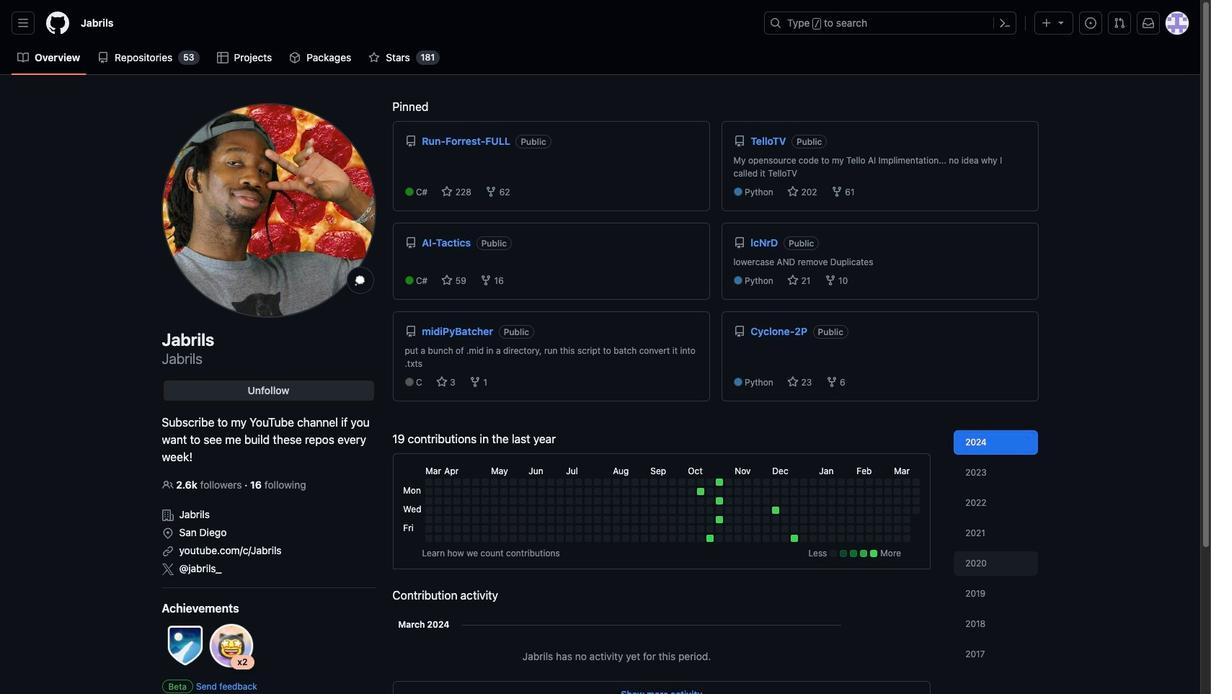 Task type: locate. For each thing, give the bounding box(es) containing it.
git pull request image
[[1114, 17, 1126, 29]]

people image
[[162, 480, 173, 491]]

repo image
[[97, 52, 109, 63], [405, 136, 416, 147], [405, 326, 416, 338]]

forks image
[[831, 186, 843, 198], [480, 275, 492, 286]]

issue opened image
[[1085, 17, 1097, 29]]

cell
[[426, 479, 433, 486], [435, 479, 442, 486], [444, 479, 452, 486], [454, 479, 461, 486], [463, 479, 470, 486], [473, 479, 480, 486], [482, 479, 489, 486], [491, 479, 499, 486], [501, 479, 508, 486], [510, 479, 517, 486], [519, 479, 527, 486], [529, 479, 536, 486], [538, 479, 545, 486], [548, 479, 555, 486], [557, 479, 564, 486], [566, 479, 574, 486], [576, 479, 583, 486], [585, 479, 592, 486], [594, 479, 602, 486], [604, 479, 611, 486], [613, 479, 620, 486], [623, 479, 630, 486], [632, 479, 639, 486], [641, 479, 649, 486], [651, 479, 658, 486], [660, 479, 667, 486], [669, 479, 677, 486], [679, 479, 686, 486], [688, 479, 695, 486], [698, 479, 705, 486], [707, 479, 714, 486], [716, 479, 724, 486], [726, 479, 733, 486], [735, 479, 742, 486], [744, 479, 752, 486], [754, 479, 761, 486], [763, 479, 770, 486], [773, 479, 780, 486], [782, 479, 789, 486], [791, 479, 799, 486], [801, 479, 808, 486], [810, 479, 817, 486], [819, 479, 827, 486], [829, 479, 836, 486], [838, 479, 845, 486], [848, 479, 855, 486], [857, 479, 864, 486], [866, 479, 874, 486], [876, 479, 883, 486], [885, 479, 892, 486], [894, 479, 902, 486], [904, 479, 911, 486], [913, 479, 920, 486], [426, 488, 433, 495], [435, 488, 442, 495], [444, 488, 452, 495], [454, 488, 461, 495], [463, 488, 470, 495], [473, 488, 480, 495], [482, 488, 489, 495], [491, 488, 499, 495], [501, 488, 508, 495], [510, 488, 517, 495], [519, 488, 527, 495], [529, 488, 536, 495], [538, 488, 545, 495], [548, 488, 555, 495], [557, 488, 564, 495], [566, 488, 574, 495], [576, 488, 583, 495], [585, 488, 592, 495], [594, 488, 602, 495], [604, 488, 611, 495], [613, 488, 620, 495], [623, 488, 630, 495], [632, 488, 639, 495], [641, 488, 649, 495], [651, 488, 658, 495], [660, 488, 667, 495], [669, 488, 677, 495], [679, 488, 686, 495], [688, 488, 695, 495], [698, 488, 705, 495], [707, 488, 714, 495], [716, 488, 724, 495], [726, 488, 733, 495], [735, 488, 742, 495], [744, 488, 752, 495], [754, 488, 761, 495], [763, 488, 770, 495], [773, 488, 780, 495], [782, 488, 789, 495], [791, 488, 799, 495], [801, 488, 808, 495], [810, 488, 817, 495], [819, 488, 827, 495], [829, 488, 836, 495], [838, 488, 845, 495], [848, 488, 855, 495], [857, 488, 864, 495], [866, 488, 874, 495], [876, 488, 883, 495], [885, 488, 892, 495], [894, 488, 902, 495], [904, 488, 911, 495], [913, 488, 920, 495], [426, 498, 433, 505], [435, 498, 442, 505], [444, 498, 452, 505], [454, 498, 461, 505], [463, 498, 470, 505], [473, 498, 480, 505], [482, 498, 489, 505], [491, 498, 499, 505], [501, 498, 508, 505], [510, 498, 517, 505], [519, 498, 527, 505], [529, 498, 536, 505], [538, 498, 545, 505], [548, 498, 555, 505], [557, 498, 564, 505], [566, 498, 574, 505], [576, 498, 583, 505], [585, 498, 592, 505], [594, 498, 602, 505], [604, 498, 611, 505], [613, 498, 620, 505], [623, 498, 630, 505], [632, 498, 639, 505], [641, 498, 649, 505], [651, 498, 658, 505], [660, 498, 667, 505], [669, 498, 677, 505], [679, 498, 686, 505], [688, 498, 695, 505], [698, 498, 705, 505], [707, 498, 714, 505], [716, 498, 724, 505], [726, 498, 733, 505], [735, 498, 742, 505], [744, 498, 752, 505], [754, 498, 761, 505], [763, 498, 770, 505], [773, 498, 780, 505], [782, 498, 789, 505], [791, 498, 799, 505], [801, 498, 808, 505], [810, 498, 817, 505], [819, 498, 827, 505], [829, 498, 836, 505], [838, 498, 845, 505], [848, 498, 855, 505], [857, 498, 864, 505], [866, 498, 874, 505], [876, 498, 883, 505], [885, 498, 892, 505], [894, 498, 902, 505], [904, 498, 911, 505], [913, 498, 920, 505], [426, 507, 433, 514], [435, 507, 442, 514], [444, 507, 452, 514], [454, 507, 461, 514], [463, 507, 470, 514], [473, 507, 480, 514], [482, 507, 489, 514], [491, 507, 499, 514], [501, 507, 508, 514], [510, 507, 517, 514], [519, 507, 527, 514], [529, 507, 536, 514], [538, 507, 545, 514], [548, 507, 555, 514], [557, 507, 564, 514], [566, 507, 574, 514], [576, 507, 583, 514], [585, 507, 592, 514], [594, 507, 602, 514], [604, 507, 611, 514], [613, 507, 620, 514], [623, 507, 630, 514], [632, 507, 639, 514], [641, 507, 649, 514], [651, 507, 658, 514], [660, 507, 667, 514], [669, 507, 677, 514], [679, 507, 686, 514], [688, 507, 695, 514], [698, 507, 705, 514], [707, 507, 714, 514], [716, 507, 724, 514], [726, 507, 733, 514], [735, 507, 742, 514], [744, 507, 752, 514], [754, 507, 761, 514], [763, 507, 770, 514], [773, 507, 780, 514], [782, 507, 789, 514], [791, 507, 799, 514], [801, 507, 808, 514], [810, 507, 817, 514], [819, 507, 827, 514], [829, 507, 836, 514], [838, 507, 845, 514], [848, 507, 855, 514], [857, 507, 864, 514], [866, 507, 874, 514], [876, 507, 883, 514], [885, 507, 892, 514], [894, 507, 902, 514], [904, 507, 911, 514], [913, 507, 920, 514], [426, 516, 433, 524], [435, 516, 442, 524], [444, 516, 452, 524], [454, 516, 461, 524], [463, 516, 470, 524], [473, 516, 480, 524], [482, 516, 489, 524], [491, 516, 499, 524], [501, 516, 508, 524], [510, 516, 517, 524], [519, 516, 527, 524], [529, 516, 536, 524], [538, 516, 545, 524], [548, 516, 555, 524], [557, 516, 564, 524], [566, 516, 574, 524], [576, 516, 583, 524], [585, 516, 592, 524], [594, 516, 602, 524], [604, 516, 611, 524], [613, 516, 620, 524], [623, 516, 630, 524], [632, 516, 639, 524], [641, 516, 649, 524], [651, 516, 658, 524], [660, 516, 667, 524], [669, 516, 677, 524], [679, 516, 686, 524], [688, 516, 695, 524], [698, 516, 705, 524], [707, 516, 714, 524], [716, 516, 724, 524], [726, 516, 733, 524], [735, 516, 742, 524], [744, 516, 752, 524], [754, 516, 761, 524], [763, 516, 770, 524], [773, 516, 780, 524], [782, 516, 789, 524], [791, 516, 799, 524], [801, 516, 808, 524], [810, 516, 817, 524], [819, 516, 827, 524], [829, 516, 836, 524], [838, 516, 845, 524], [848, 516, 855, 524], [857, 516, 864, 524], [866, 516, 874, 524], [876, 516, 883, 524], [885, 516, 892, 524], [894, 516, 902, 524], [904, 516, 911, 524], [426, 526, 433, 533], [435, 526, 442, 533], [444, 526, 452, 533], [454, 526, 461, 533], [463, 526, 470, 533], [473, 526, 480, 533], [482, 526, 489, 533], [491, 526, 499, 533], [501, 526, 508, 533], [510, 526, 517, 533], [519, 526, 527, 533], [529, 526, 536, 533], [538, 526, 545, 533], [548, 526, 555, 533], [557, 526, 564, 533], [566, 526, 574, 533], [576, 526, 583, 533], [585, 526, 592, 533], [594, 526, 602, 533], [604, 526, 611, 533], [613, 526, 620, 533], [623, 526, 630, 533], [632, 526, 639, 533], [641, 526, 649, 533], [651, 526, 658, 533], [660, 526, 667, 533], [669, 526, 677, 533], [679, 526, 686, 533], [688, 526, 695, 533], [698, 526, 705, 533], [707, 526, 714, 533], [716, 526, 724, 533], [726, 526, 733, 533], [735, 526, 742, 533], [744, 526, 752, 533], [754, 526, 761, 533], [763, 526, 770, 533], [773, 526, 780, 533], [782, 526, 789, 533], [791, 526, 799, 533], [801, 526, 808, 533], [810, 526, 817, 533], [819, 526, 827, 533], [829, 526, 836, 533], [838, 526, 845, 533], [848, 526, 855, 533], [857, 526, 864, 533], [866, 526, 874, 533], [876, 526, 883, 533], [885, 526, 892, 533], [894, 526, 902, 533], [904, 526, 911, 533], [426, 535, 433, 542], [435, 535, 442, 542], [444, 535, 452, 542], [454, 535, 461, 542], [463, 535, 470, 542], [473, 535, 480, 542], [482, 535, 489, 542], [491, 535, 499, 542], [501, 535, 508, 542], [510, 535, 517, 542], [519, 535, 527, 542], [529, 535, 536, 542], [538, 535, 545, 542], [548, 535, 555, 542], [557, 535, 564, 542], [566, 535, 574, 542], [576, 535, 583, 542], [585, 535, 592, 542], [594, 535, 602, 542], [604, 535, 611, 542], [613, 535, 620, 542], [623, 535, 630, 542], [632, 535, 639, 542], [641, 535, 649, 542], [651, 535, 658, 542], [660, 535, 667, 542], [669, 535, 677, 542], [679, 535, 686, 542], [688, 535, 695, 542], [698, 535, 705, 542], [707, 535, 714, 542], [716, 535, 724, 542], [726, 535, 733, 542], [735, 535, 742, 542], [744, 535, 752, 542], [754, 535, 761, 542], [763, 535, 770, 542], [773, 535, 780, 542], [782, 535, 789, 542], [791, 535, 799, 542], [801, 535, 808, 542], [810, 535, 817, 542], [819, 535, 827, 542], [829, 535, 836, 542], [838, 535, 845, 542], [848, 535, 855, 542], [857, 535, 864, 542], [866, 535, 874, 542], [876, 535, 883, 542], [885, 535, 892, 542], [894, 535, 902, 542], [904, 535, 911, 542]]

star image
[[369, 52, 380, 63]]

0 vertical spatial stars image
[[442, 186, 453, 198]]

1 stars image from the top
[[442, 186, 453, 198]]

stars image
[[788, 186, 799, 198], [788, 275, 799, 286], [436, 376, 448, 388], [788, 376, 799, 388]]

1 vertical spatial forks image
[[480, 275, 492, 286]]

2 stars image from the top
[[442, 275, 453, 286]]

feature release label: beta element
[[162, 680, 193, 694]]

1 vertical spatial stars image
[[442, 275, 453, 286]]

0 vertical spatial repo image
[[97, 52, 109, 63]]

stars image
[[442, 186, 453, 198], [442, 275, 453, 286]]

repo image
[[734, 136, 745, 147], [405, 237, 416, 249], [734, 237, 745, 249], [734, 326, 745, 338]]

command palette image
[[1000, 17, 1011, 29]]

grid
[[401, 463, 923, 544]]

0 horizontal spatial forks image
[[480, 275, 492, 286]]

1 horizontal spatial forks image
[[831, 186, 843, 198]]

2 vertical spatial repo image
[[405, 326, 416, 338]]

home location: san diego element
[[162, 522, 375, 540]]

0 vertical spatial forks image
[[486, 186, 497, 198]]

triangle down image
[[1056, 17, 1067, 28]]

Unfollow Jabrils submit
[[162, 379, 375, 402]]

table image
[[217, 52, 228, 63]]

forks image
[[486, 186, 497, 198], [825, 275, 836, 286], [826, 376, 838, 388]]



Task type: describe. For each thing, give the bounding box(es) containing it.
notifications image
[[1143, 17, 1155, 29]]

achievement: starstruck image
[[208, 623, 254, 669]]

location image
[[162, 528, 173, 539]]

organization: jabrils element
[[162, 504, 375, 522]]

view jabrils's full-sized avatar image
[[162, 104, 375, 317]]

1 vertical spatial repo image
[[405, 136, 416, 147]]

2 vertical spatial forks image
[[826, 376, 838, 388]]

homepage image
[[46, 12, 69, 35]]

fork image
[[470, 376, 481, 388]]

package image
[[289, 52, 301, 63]]

organization image
[[162, 510, 173, 521]]

achievement: arctic code vault contributor image
[[162, 623, 208, 669]]

link image
[[162, 546, 173, 557]]

0 vertical spatial forks image
[[831, 186, 843, 198]]

1 vertical spatial forks image
[[825, 275, 836, 286]]

plus image
[[1041, 17, 1053, 29]]

book image
[[17, 52, 29, 63]]



Task type: vqa. For each thing, say whether or not it's contained in the screenshot.
forks icon
yes



